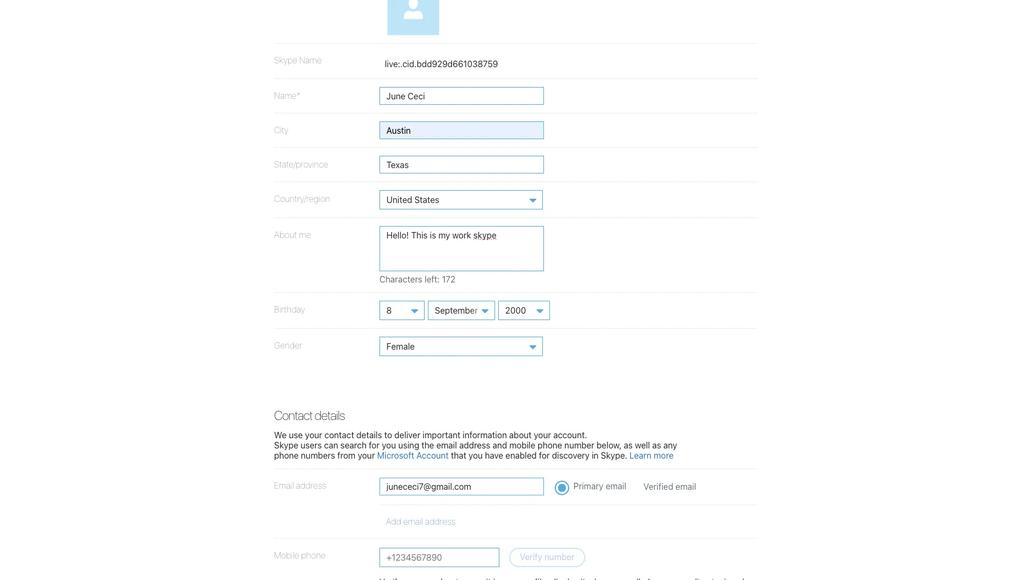 Task type: vqa. For each thing, say whether or not it's contained in the screenshot.
Your
yes



Task type: describe. For each thing, give the bounding box(es) containing it.
option group containing email address
[[274, 470, 758, 539]]

state/province
[[274, 159, 328, 169]]

verify number
[[520, 553, 575, 563]]

about
[[510, 430, 532, 441]]

use
[[289, 430, 303, 441]]

the
[[422, 441, 434, 451]]

mobile phone
[[274, 551, 326, 561]]

verified
[[644, 482, 674, 492]]

birthday
[[274, 304, 305, 315]]

live:.cid.bdd929d661038759
[[385, 59, 498, 69]]

Mobile phone text field
[[380, 549, 500, 568]]

City text field
[[380, 121, 544, 139]]

important
[[423, 430, 461, 441]]

mobile
[[274, 551, 299, 561]]

email address
[[274, 481, 326, 491]]

any
[[664, 441, 678, 451]]

me
[[299, 230, 311, 240]]

below,
[[597, 441, 622, 451]]

email
[[274, 481, 294, 491]]

name
[[299, 55, 322, 65]]

using
[[398, 441, 420, 451]]

female
[[387, 342, 415, 352]]

status containing characters left:
[[380, 274, 508, 285]]

verify
[[520, 553, 543, 563]]

from
[[338, 451, 356, 461]]

0 horizontal spatial phone
[[274, 451, 299, 461]]

to
[[385, 430, 392, 441]]

1 horizontal spatial for
[[539, 451, 550, 461]]

email for verified email
[[676, 482, 697, 492]]

microsoft account that you have enabled for discovery in skype. learn more
[[377, 451, 674, 461]]

2000
[[506, 306, 526, 316]]

september
[[435, 306, 478, 316]]

172
[[442, 274, 456, 284]]

account.
[[554, 430, 588, 441]]

Name* text field
[[380, 87, 544, 105]]

well
[[635, 441, 650, 451]]

characters left: 172
[[380, 274, 456, 284]]

number inside button
[[545, 553, 575, 563]]

verified email
[[644, 482, 697, 492]]

add email address
[[386, 517, 456, 527]]

skype.
[[601, 451, 628, 461]]

contact
[[274, 408, 313, 423]]

email for primary email
[[606, 482, 627, 492]]

that
[[451, 451, 467, 461]]

1 as from the left
[[624, 441, 633, 451]]



Task type: locate. For each thing, give the bounding box(es) containing it.
email down important
[[437, 441, 457, 451]]

account
[[417, 451, 449, 461]]

skype name
[[274, 55, 322, 65]]

phone down account.
[[538, 441, 563, 451]]

verify number button
[[509, 549, 586, 568]]

address up mobile phone text field
[[425, 517, 456, 527]]

address down information
[[460, 441, 491, 451]]

we use your contact details to deliver important information about your account. skype users can search for you using the email address and mobile phone number below, as well as any phone numbers from your
[[274, 430, 678, 461]]

phone right mobile
[[301, 551, 326, 561]]

name*
[[274, 90, 301, 100]]

your up users in the bottom of the page
[[305, 430, 322, 441]]

2 horizontal spatial phone
[[538, 441, 563, 451]]

1 vertical spatial skype
[[274, 441, 298, 451]]

1 vertical spatial address
[[296, 481, 326, 491]]

0 vertical spatial number
[[565, 441, 595, 451]]

About me text field
[[380, 226, 544, 272]]

contact
[[325, 430, 354, 441]]

address
[[460, 441, 491, 451], [296, 481, 326, 491], [425, 517, 456, 527]]

skype down we
[[274, 441, 298, 451]]

details inside we use your contact details to deliver important information about your account. skype users can search for you using the email address and mobile phone number below, as well as any phone numbers from your
[[357, 430, 382, 441]]

email inside we use your contact details to deliver important information about your account. skype users can search for you using the email address and mobile phone number below, as well as any phone numbers from your
[[437, 441, 457, 451]]

State/province text field
[[380, 156, 544, 174]]

united states
[[387, 195, 440, 205]]

for right search
[[369, 441, 380, 451]]

2 horizontal spatial your
[[534, 430, 551, 441]]

add
[[386, 517, 402, 527]]

number inside we use your contact details to deliver important information about your account. skype users can search for you using the email address and mobile phone number below, as well as any phone numbers from your
[[565, 441, 595, 451]]

in
[[592, 451, 599, 461]]

0 horizontal spatial you
[[382, 441, 396, 451]]

1 horizontal spatial phone
[[301, 551, 326, 561]]

microsoft account link
[[377, 451, 449, 461]]

you
[[382, 441, 396, 451], [469, 451, 483, 461]]

about me
[[274, 230, 311, 240]]

characters
[[380, 274, 423, 284]]

as
[[624, 441, 633, 451], [653, 441, 662, 451]]

0 vertical spatial details
[[315, 408, 345, 423]]

2 horizontal spatial address
[[460, 441, 491, 451]]

we
[[274, 430, 287, 441]]

more
[[654, 451, 674, 461]]

left:
[[425, 274, 440, 284]]

email for add email address
[[404, 517, 423, 527]]

your
[[305, 430, 322, 441], [534, 430, 551, 441], [358, 451, 375, 461]]

email right 'primary'
[[606, 482, 627, 492]]

skype left name
[[274, 55, 298, 65]]

details up contact at the bottom of page
[[315, 408, 345, 423]]

as up learn more link at the bottom right
[[653, 441, 662, 451]]

email right the add
[[404, 517, 423, 527]]

1 vertical spatial number
[[545, 553, 575, 563]]

1 vertical spatial details
[[357, 430, 382, 441]]

number right verify
[[545, 553, 575, 563]]

1 horizontal spatial details
[[357, 430, 382, 441]]

you inside we use your contact details to deliver important information about your account. skype users can search for you using the email address and mobile phone number below, as well as any phone numbers from your
[[382, 441, 396, 451]]

number up discovery
[[565, 441, 595, 451]]

for right enabled
[[539, 451, 550, 461]]

your down search
[[358, 451, 375, 461]]

for inside we use your contact details to deliver important information about your account. skype users can search for you using the email address and mobile phone number below, as well as any phone numbers from your
[[369, 441, 380, 451]]

enabled
[[506, 451, 537, 461]]

can
[[324, 441, 338, 451]]

united
[[387, 195, 412, 205]]

1 skype from the top
[[274, 55, 298, 65]]

learn
[[630, 451, 652, 461]]

microsoft
[[377, 451, 414, 461]]

0 horizontal spatial as
[[624, 441, 633, 451]]

information
[[463, 430, 507, 441]]

status
[[380, 274, 508, 285]]

primary email
[[574, 482, 627, 492]]

1 horizontal spatial your
[[358, 451, 375, 461]]

skype
[[274, 55, 298, 65], [274, 441, 298, 451]]

0 horizontal spatial details
[[315, 408, 345, 423]]

your right "about"
[[534, 430, 551, 441]]

phone down we
[[274, 451, 299, 461]]

details
[[315, 408, 345, 423], [357, 430, 382, 441]]

users
[[301, 441, 322, 451]]

number
[[565, 441, 595, 451], [545, 553, 575, 563]]

2 as from the left
[[653, 441, 662, 451]]

0 horizontal spatial your
[[305, 430, 322, 441]]

states
[[415, 195, 440, 205]]

details up search
[[357, 430, 382, 441]]

Set as primary email radio
[[555, 481, 570, 496]]

you down to
[[382, 441, 396, 451]]

discovery
[[552, 451, 590, 461]]

about
[[274, 230, 297, 240]]

email right verified
[[676, 482, 697, 492]]

contact details
[[274, 408, 345, 423]]

numbers
[[301, 451, 335, 461]]

2 skype from the top
[[274, 441, 298, 451]]

add email address link
[[386, 517, 456, 527]]

option group
[[274, 470, 758, 539]]

country/region
[[274, 194, 330, 204]]

as left well at the right bottom of page
[[624, 441, 633, 451]]

learn more link
[[630, 451, 674, 461]]

1 horizontal spatial as
[[653, 441, 662, 451]]

address right email
[[296, 481, 326, 491]]

8
[[387, 306, 392, 316]]

and
[[493, 441, 507, 451]]

0 horizontal spatial for
[[369, 441, 380, 451]]

1 horizontal spatial you
[[469, 451, 483, 461]]

gender
[[274, 340, 303, 351]]

skype inside we use your contact details to deliver important information about your account. skype users can search for you using the email address and mobile phone number below, as well as any phone numbers from your
[[274, 441, 298, 451]]

1 horizontal spatial address
[[425, 517, 456, 527]]

2 vertical spatial address
[[425, 517, 456, 527]]

address inside we use your contact details to deliver important information about your account. skype users can search for you using the email address and mobile phone number below, as well as any phone numbers from your
[[460, 441, 491, 451]]

you right the that
[[469, 451, 483, 461]]

0 vertical spatial skype
[[274, 55, 298, 65]]

phone
[[538, 441, 563, 451], [274, 451, 299, 461], [301, 551, 326, 561]]

0 vertical spatial address
[[460, 441, 491, 451]]

mobile
[[510, 441, 536, 451]]

primary
[[574, 482, 604, 492]]

0 horizontal spatial address
[[296, 481, 326, 491]]

Email address 1 text field
[[380, 478, 544, 496]]

email
[[437, 441, 457, 451], [606, 482, 627, 492], [676, 482, 697, 492], [404, 517, 423, 527]]

city
[[274, 125, 289, 135]]

for
[[369, 441, 380, 451], [539, 451, 550, 461]]

deliver
[[395, 430, 421, 441]]

have
[[485, 451, 504, 461]]

search
[[341, 441, 367, 451]]



